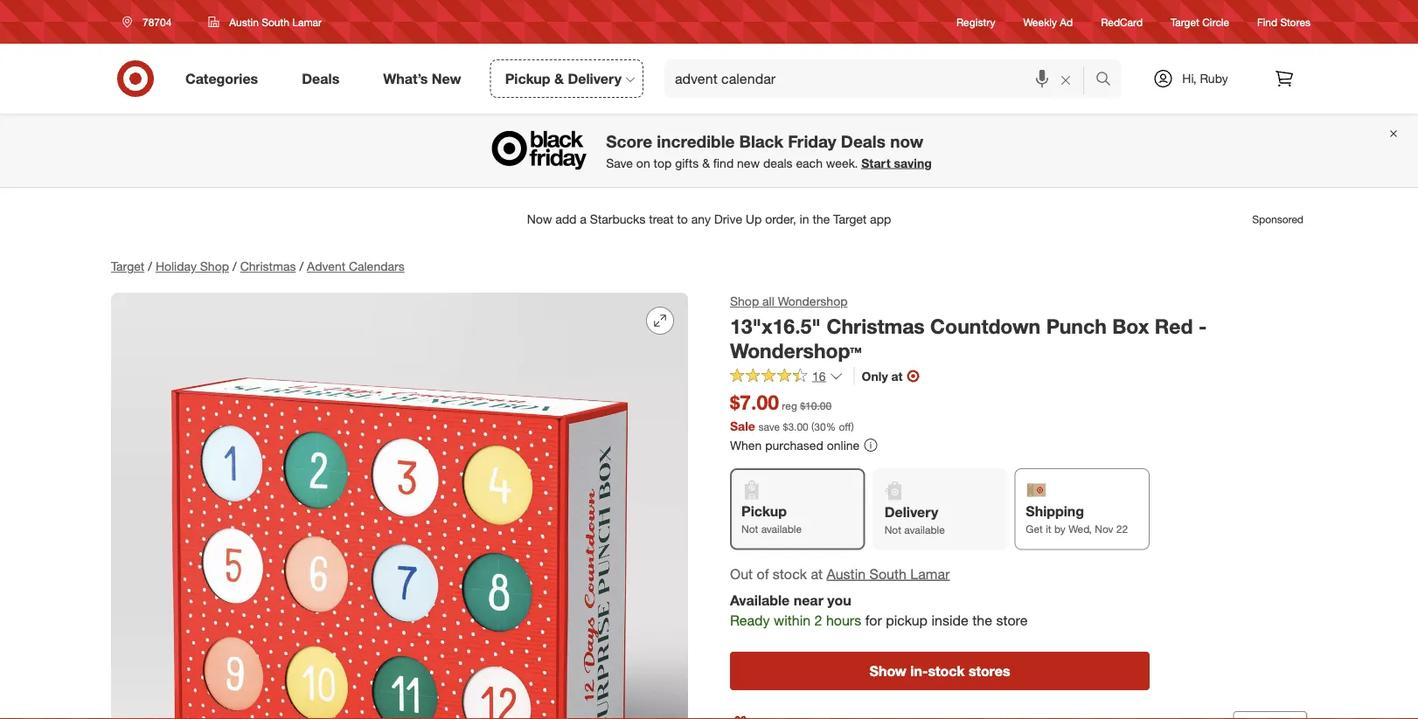 Task type: describe. For each thing, give the bounding box(es) containing it.
sale
[[730, 418, 756, 434]]

red
[[1155, 314, 1194, 339]]

1 / from the left
[[148, 259, 152, 274]]

austin south lamar button
[[197, 6, 333, 38]]

top
[[654, 155, 672, 171]]

30
[[815, 420, 826, 433]]

show in-stock stores button
[[730, 653, 1150, 691]]

(
[[812, 420, 815, 433]]

target circle link
[[1171, 14, 1230, 29]]

registry
[[957, 15, 996, 28]]

box
[[1113, 314, 1150, 339]]

of
[[757, 566, 769, 583]]

2 / from the left
[[233, 259, 237, 274]]

show in-stock stores
[[870, 663, 1011, 680]]

what's new
[[383, 70, 462, 87]]

week.
[[827, 155, 859, 171]]

target for target circle
[[1171, 15, 1200, 28]]

get
[[1026, 523, 1043, 536]]

pickup not available
[[742, 503, 802, 536]]

circle
[[1203, 15, 1230, 28]]

when purchased online
[[730, 438, 860, 453]]

incredible
[[657, 131, 735, 151]]

store
[[997, 613, 1028, 630]]

find
[[1258, 15, 1278, 28]]

pickup & delivery
[[505, 70, 622, 87]]

find stores
[[1258, 15, 1311, 28]]

pickup
[[886, 613, 928, 630]]

for
[[866, 613, 882, 630]]

advertisement region
[[97, 199, 1322, 241]]

wed,
[[1069, 523, 1093, 536]]

hi,
[[1183, 71, 1197, 86]]

13"x16.5"
[[730, 314, 821, 339]]

inside
[[932, 613, 969, 630]]

not for delivery
[[885, 524, 902, 537]]

available for delivery
[[905, 524, 945, 537]]

stock for in-
[[929, 663, 965, 680]]

shipping get it by wed, nov 22
[[1026, 503, 1129, 536]]

out
[[730, 566, 753, 583]]

)
[[852, 420, 855, 433]]

black
[[740, 131, 784, 151]]

13&#34;x16.5&#34; christmas countdown punch box red - wondershop&#8482;, 1 of 5 image
[[111, 293, 688, 720]]

weekly ad link
[[1024, 14, 1074, 29]]

show
[[870, 663, 907, 680]]

$
[[783, 420, 789, 433]]

available near you ready within 2 hours for pickup inside the store
[[730, 593, 1028, 630]]

friday
[[789, 131, 837, 151]]

0 horizontal spatial at
[[811, 566, 823, 583]]

by
[[1055, 523, 1066, 536]]

target circle
[[1171, 15, 1230, 28]]

in-
[[911, 663, 929, 680]]

off
[[839, 420, 852, 433]]

deals inside 'score incredible black friday deals now save on top gifts & find new deals each week. start saving'
[[841, 131, 886, 151]]

online
[[827, 438, 860, 453]]

available
[[730, 593, 790, 610]]

16
[[813, 369, 826, 384]]

find stores link
[[1258, 14, 1311, 29]]

wondershop™
[[730, 339, 862, 364]]

target link
[[111, 259, 145, 274]]

$7.00
[[730, 391, 779, 415]]

& inside 'score incredible black friday deals now save on top gifts & find new deals each week. start saving'
[[703, 155, 710, 171]]

redcard link
[[1102, 14, 1143, 29]]

find
[[714, 155, 734, 171]]

austin south lamar button
[[827, 565, 950, 585]]

not for pickup
[[742, 523, 759, 536]]

calendars
[[349, 259, 405, 274]]

ad
[[1061, 15, 1074, 28]]

score
[[606, 131, 653, 151]]

new
[[432, 70, 462, 87]]

holiday
[[156, 259, 197, 274]]

now
[[891, 131, 924, 151]]

1 vertical spatial lamar
[[911, 566, 950, 583]]

advent calendars link
[[307, 259, 405, 274]]

only at
[[862, 369, 903, 384]]

on
[[637, 155, 651, 171]]

3.00
[[789, 420, 809, 433]]

lamar inside dropdown button
[[292, 15, 322, 28]]

you
[[828, 593, 852, 610]]

pickup & delivery link
[[490, 59, 644, 98]]



Task type: locate. For each thing, give the bounding box(es) containing it.
0 horizontal spatial lamar
[[292, 15, 322, 28]]

saving
[[895, 155, 932, 171]]

1 horizontal spatial not
[[885, 524, 902, 537]]

1 horizontal spatial lamar
[[911, 566, 950, 583]]

each
[[796, 155, 823, 171]]

out of stock at austin south lamar
[[730, 566, 950, 583]]

2
[[815, 613, 823, 630]]

south up the deals "link"
[[262, 15, 290, 28]]

near
[[794, 593, 824, 610]]

0 vertical spatial austin
[[230, 15, 259, 28]]

0 horizontal spatial austin
[[230, 15, 259, 28]]

the
[[973, 613, 993, 630]]

austin up categories link
[[230, 15, 259, 28]]

$10.00
[[801, 400, 832, 413]]

shop left all
[[730, 294, 760, 309]]

0 horizontal spatial available
[[762, 523, 802, 536]]

austin
[[230, 15, 259, 28], [827, 566, 866, 583]]

0 vertical spatial deals
[[302, 70, 340, 87]]

1 vertical spatial south
[[870, 566, 907, 583]]

advent
[[307, 259, 346, 274]]

all
[[763, 294, 775, 309]]

pickup
[[505, 70, 551, 87], [742, 503, 787, 520]]

target / holiday shop / christmas / advent calendars
[[111, 259, 405, 274]]

ready
[[730, 613, 770, 630]]

0 horizontal spatial south
[[262, 15, 290, 28]]

1 horizontal spatial stock
[[929, 663, 965, 680]]

stock
[[773, 566, 807, 583], [929, 663, 965, 680]]

0 horizontal spatial /
[[148, 259, 152, 274]]

available up of
[[762, 523, 802, 536]]

1 horizontal spatial austin
[[827, 566, 866, 583]]

1 horizontal spatial delivery
[[885, 504, 939, 521]]

christmas inside shop all wondershop 13"x16.5" christmas countdown punch box red - wondershop™
[[827, 314, 925, 339]]

holiday shop link
[[156, 259, 229, 274]]

redcard
[[1102, 15, 1143, 28]]

stock left the stores
[[929, 663, 965, 680]]

1 vertical spatial deals
[[841, 131, 886, 151]]

1 horizontal spatial shop
[[730, 294, 760, 309]]

1 horizontal spatial deals
[[841, 131, 886, 151]]

new
[[738, 155, 760, 171]]

shop right holiday
[[200, 259, 229, 274]]

0 horizontal spatial shop
[[200, 259, 229, 274]]

-
[[1199, 314, 1208, 339]]

save
[[759, 420, 780, 433]]

0 vertical spatial pickup
[[505, 70, 551, 87]]

start
[[862, 155, 891, 171]]

available for pickup
[[762, 523, 802, 536]]

0 vertical spatial &
[[555, 70, 564, 87]]

weekly ad
[[1024, 15, 1074, 28]]

ruby
[[1201, 71, 1229, 86]]

target left circle
[[1171, 15, 1200, 28]]

1 horizontal spatial &
[[703, 155, 710, 171]]

78704 button
[[111, 6, 190, 38]]

pickup up of
[[742, 503, 787, 520]]

1 horizontal spatial christmas
[[827, 314, 925, 339]]

0 horizontal spatial delivery
[[568, 70, 622, 87]]

0 horizontal spatial &
[[555, 70, 564, 87]]

0 vertical spatial south
[[262, 15, 290, 28]]

purchased
[[766, 438, 824, 453]]

0 horizontal spatial target
[[111, 259, 145, 274]]

hours
[[827, 613, 862, 630]]

search button
[[1088, 59, 1130, 101]]

christmas link
[[240, 259, 296, 274]]

0 vertical spatial lamar
[[292, 15, 322, 28]]

categories link
[[171, 59, 280, 98]]

austin up you
[[827, 566, 866, 583]]

1 horizontal spatial pickup
[[742, 503, 787, 520]]

0 horizontal spatial not
[[742, 523, 759, 536]]

available
[[762, 523, 802, 536], [905, 524, 945, 537]]

1 horizontal spatial available
[[905, 524, 945, 537]]

austin inside dropdown button
[[230, 15, 259, 28]]

2 horizontal spatial /
[[300, 259, 304, 274]]

0 horizontal spatial stock
[[773, 566, 807, 583]]

pickup for not
[[742, 503, 787, 520]]

0 vertical spatial delivery
[[568, 70, 622, 87]]

lamar up inside
[[911, 566, 950, 583]]

deals
[[764, 155, 793, 171]]

at
[[892, 369, 903, 384], [811, 566, 823, 583]]

1 vertical spatial at
[[811, 566, 823, 583]]

0 horizontal spatial christmas
[[240, 259, 296, 274]]

&
[[555, 70, 564, 87], [703, 155, 710, 171]]

shop all wondershop 13"x16.5" christmas countdown punch box red - wondershop™
[[730, 294, 1208, 364]]

punch
[[1047, 314, 1107, 339]]

1 horizontal spatial at
[[892, 369, 903, 384]]

stores
[[1281, 15, 1311, 28]]

search
[[1088, 72, 1130, 89]]

deals up start
[[841, 131, 886, 151]]

deals down austin south lamar
[[302, 70, 340, 87]]

hi, ruby
[[1183, 71, 1229, 86]]

0 vertical spatial target
[[1171, 15, 1200, 28]]

not inside delivery not available
[[885, 524, 902, 537]]

available up austin south lamar button
[[905, 524, 945, 537]]

%
[[826, 420, 836, 433]]

1 vertical spatial &
[[703, 155, 710, 171]]

stores
[[969, 663, 1011, 680]]

1 vertical spatial target
[[111, 259, 145, 274]]

it
[[1046, 523, 1052, 536]]

/ left christmas link
[[233, 259, 237, 274]]

south inside dropdown button
[[262, 15, 290, 28]]

south up available near you ready within 2 hours for pickup inside the store
[[870, 566, 907, 583]]

3 / from the left
[[300, 259, 304, 274]]

registry link
[[957, 14, 996, 29]]

What can we help you find? suggestions appear below search field
[[665, 59, 1101, 98]]

target for target / holiday shop / christmas / advent calendars
[[111, 259, 145, 274]]

0 horizontal spatial pickup
[[505, 70, 551, 87]]

1 vertical spatial stock
[[929, 663, 965, 680]]

not inside pickup not available
[[742, 523, 759, 536]]

1 horizontal spatial /
[[233, 259, 237, 274]]

available inside pickup not available
[[762, 523, 802, 536]]

delivery inside delivery not available
[[885, 504, 939, 521]]

stock inside button
[[929, 663, 965, 680]]

1 vertical spatial austin
[[827, 566, 866, 583]]

not
[[742, 523, 759, 536], [885, 524, 902, 537]]

save
[[606, 155, 633, 171]]

pickup for &
[[505, 70, 551, 87]]

pickup right new
[[505, 70, 551, 87]]

christmas up only
[[827, 314, 925, 339]]

not up austin south lamar button
[[885, 524, 902, 537]]

shop inside shop all wondershop 13"x16.5" christmas countdown punch box red - wondershop™
[[730, 294, 760, 309]]

1 vertical spatial delivery
[[885, 504, 939, 521]]

christmas left advent
[[240, 259, 296, 274]]

within
[[774, 613, 811, 630]]

1 horizontal spatial target
[[1171, 15, 1200, 28]]

target
[[1171, 15, 1200, 28], [111, 259, 145, 274]]

$7.00 reg $10.00 sale save $ 3.00 ( 30 % off )
[[730, 391, 855, 434]]

not up the 'out'
[[742, 523, 759, 536]]

shipping
[[1026, 503, 1085, 520]]

target left holiday
[[111, 259, 145, 274]]

weekly
[[1024, 15, 1058, 28]]

78704
[[143, 15, 172, 28]]

delivery up score
[[568, 70, 622, 87]]

0 vertical spatial christmas
[[240, 259, 296, 274]]

reg
[[782, 400, 798, 413]]

stock right of
[[773, 566, 807, 583]]

22
[[1117, 523, 1129, 536]]

1 vertical spatial shop
[[730, 294, 760, 309]]

deals inside "link"
[[302, 70, 340, 87]]

available inside delivery not available
[[905, 524, 945, 537]]

lamar up the deals "link"
[[292, 15, 322, 28]]

delivery up austin south lamar button
[[885, 504, 939, 521]]

delivery not available
[[885, 504, 945, 537]]

austin south lamar
[[230, 15, 322, 28]]

pickup inside pickup not available
[[742, 503, 787, 520]]

0 vertical spatial at
[[892, 369, 903, 384]]

christmas
[[240, 259, 296, 274], [827, 314, 925, 339]]

categories
[[185, 70, 258, 87]]

1 vertical spatial christmas
[[827, 314, 925, 339]]

0 horizontal spatial deals
[[302, 70, 340, 87]]

gifts
[[675, 155, 699, 171]]

south
[[262, 15, 290, 28], [870, 566, 907, 583]]

countdown
[[931, 314, 1041, 339]]

1 vertical spatial pickup
[[742, 503, 787, 520]]

deals link
[[287, 59, 362, 98]]

at right only
[[892, 369, 903, 384]]

0 vertical spatial shop
[[200, 259, 229, 274]]

when
[[730, 438, 762, 453]]

at up "near"
[[811, 566, 823, 583]]

0 vertical spatial stock
[[773, 566, 807, 583]]

what's new link
[[369, 59, 483, 98]]

/ left advent
[[300, 259, 304, 274]]

/ right "target" link
[[148, 259, 152, 274]]

stock for of
[[773, 566, 807, 583]]

1 horizontal spatial south
[[870, 566, 907, 583]]



Task type: vqa. For each thing, say whether or not it's contained in the screenshot.
Target associated with Target / Holiday Shop / Christmas / Advent Calendars
yes



